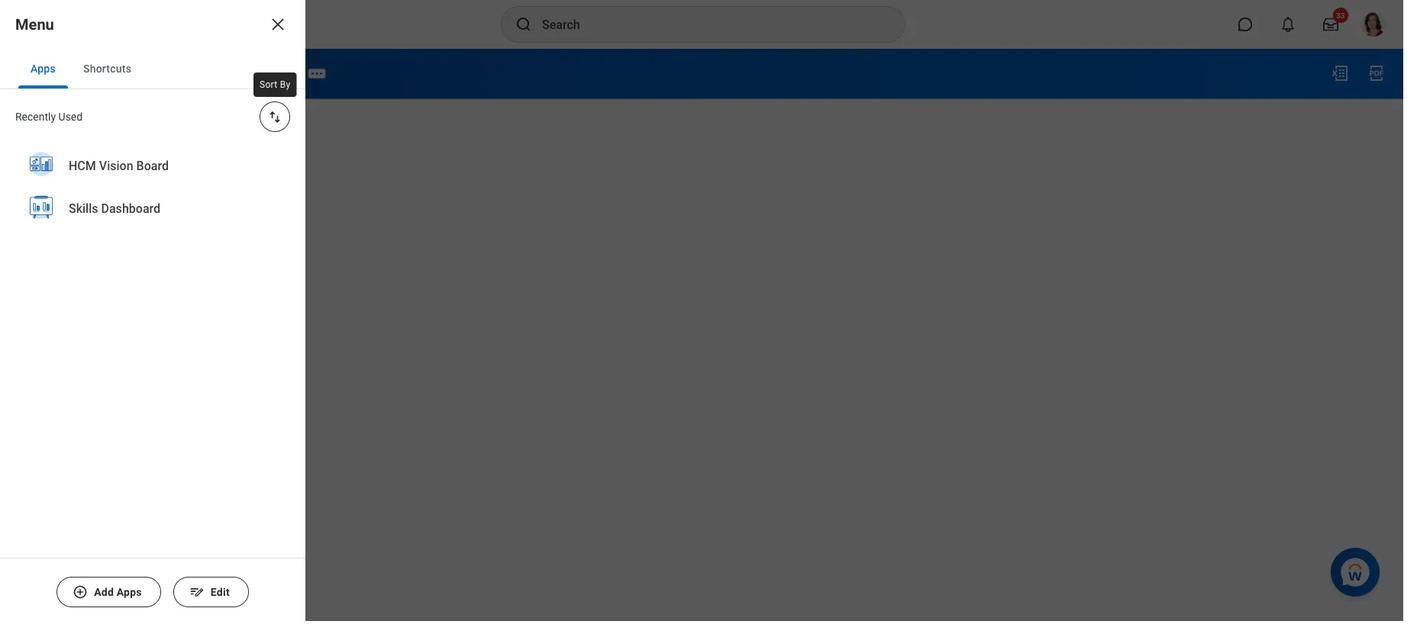 Task type: locate. For each thing, give the bounding box(es) containing it.
recently
[[15, 110, 56, 123]]

0 vertical spatial rating
[[173, 62, 226, 84]]

hcm
[[69, 158, 96, 173]]

list
[[0, 144, 306, 242]]

sort image
[[267, 109, 283, 125]]

view proficiency rating
[[31, 62, 226, 84]]

add apps
[[94, 586, 142, 599]]

view printable version (pdf) image
[[1368, 64, 1386, 82]]

1 vertical spatial rating
[[31, 123, 61, 135]]

apps inside button
[[31, 62, 56, 75]]

1 horizontal spatial apps
[[117, 586, 142, 599]]

dashboard
[[101, 201, 160, 216]]

skills dashboard
[[69, 201, 160, 216]]

edit button
[[173, 577, 249, 608]]

tab list
[[0, 49, 306, 89]]

range
[[31, 211, 61, 224]]

rating
[[173, 62, 226, 84], [31, 123, 61, 135], [31, 182, 61, 194]]

recently used
[[15, 110, 83, 123]]

1 vertical spatial apps
[[117, 586, 142, 599]]

rating up exclude
[[31, 123, 61, 135]]

profile logan mcneil element
[[1353, 8, 1395, 41]]

apps down menu on the left of page
[[31, 62, 56, 75]]

apps right add
[[117, 586, 142, 599]]

0 horizontal spatial apps
[[31, 62, 56, 75]]

0 vertical spatial apps
[[31, 62, 56, 75]]

board
[[136, 158, 169, 173]]

view
[[31, 62, 71, 84]]

shortcuts button
[[71, 49, 144, 89]]

2 vertical spatial rating
[[31, 182, 61, 194]]

range begin
[[31, 211, 91, 224]]

rating left the sort
[[173, 62, 226, 84]]

apps
[[31, 62, 56, 75], [117, 586, 142, 599]]

proficient link
[[245, 67, 297, 81]]

rating up "range" at the left top of page
[[31, 182, 61, 194]]

rating for rating value
[[31, 182, 61, 194]]

exclude from calculations
[[31, 152, 157, 165]]



Task type: vqa. For each thing, say whether or not it's contained in the screenshot.
Range
yes



Task type: describe. For each thing, give the bounding box(es) containing it.
workday assistant region
[[1331, 542, 1386, 597]]

used
[[58, 110, 83, 123]]

edit
[[211, 586, 230, 599]]

rating for rating
[[31, 123, 61, 135]]

vision
[[99, 158, 133, 173]]

sort
[[260, 79, 278, 90]]

list containing hcm vision board
[[0, 144, 306, 242]]

value
[[64, 182, 91, 194]]

inbox large image
[[1324, 17, 1339, 32]]

plus circle image
[[73, 585, 88, 600]]

x image
[[269, 15, 287, 34]]

exclude
[[31, 152, 68, 165]]

by
[[280, 79, 291, 90]]

skills
[[69, 201, 98, 216]]

menu
[[15, 15, 54, 33]]

sort by
[[260, 79, 291, 90]]

search image
[[515, 15, 533, 34]]

text edit image
[[189, 585, 205, 600]]

from
[[71, 152, 95, 165]]

shortcuts
[[83, 62, 132, 75]]

global navigation dialog
[[0, 0, 306, 622]]

proficient
[[245, 67, 297, 81]]

apps button
[[18, 49, 68, 89]]

proficiency
[[75, 62, 168, 84]]

view proficiency rating main content
[[0, 49, 1405, 299]]

notifications large image
[[1281, 17, 1296, 32]]

hcm vision board
[[69, 158, 169, 173]]

apps inside 'button'
[[117, 586, 142, 599]]

add apps button
[[57, 577, 161, 608]]

skills dashboard link
[[18, 187, 287, 231]]

rating value
[[31, 182, 91, 194]]

tab list containing apps
[[0, 49, 306, 89]]

add
[[94, 586, 114, 599]]

export to excel image
[[1331, 64, 1350, 82]]

calculations
[[98, 152, 157, 165]]

begin
[[63, 211, 91, 224]]

hcm vision board link
[[18, 144, 287, 189]]



